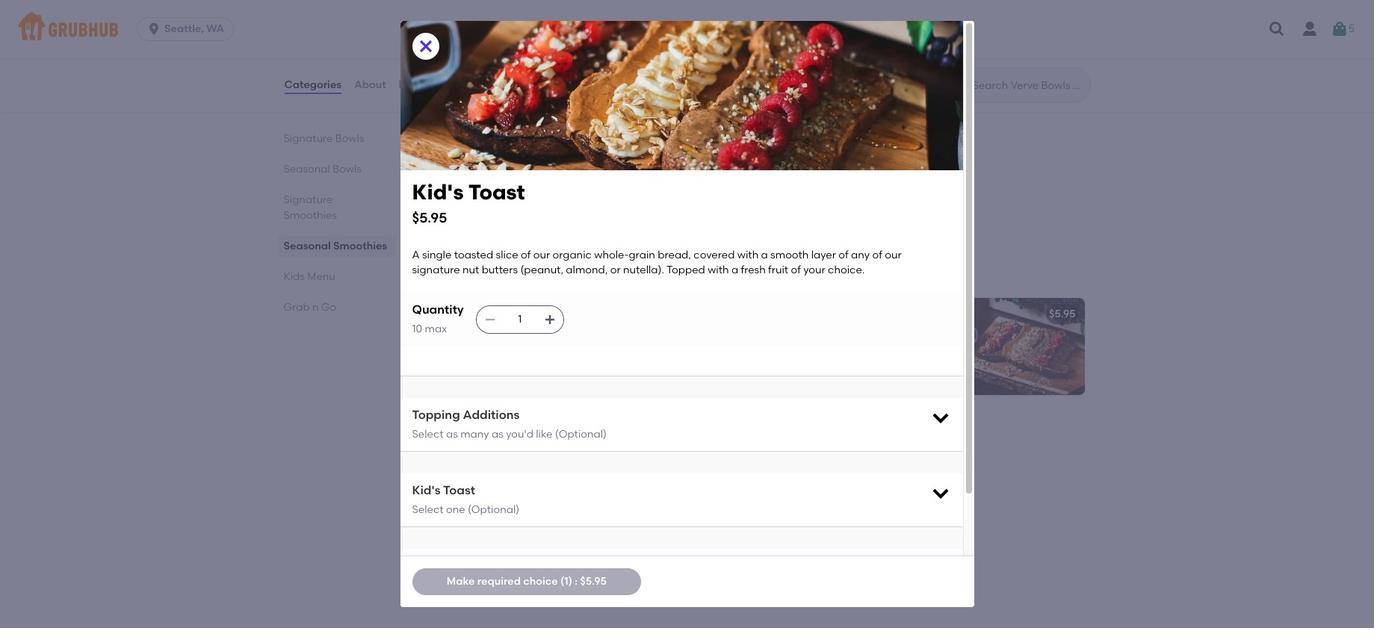 Task type: describe. For each thing, give the bounding box(es) containing it.
0 vertical spatial seasonal
[[424, 100, 496, 119]]

(1)
[[560, 575, 572, 588]]

choice
[[523, 575, 558, 588]]

pollen,
[[830, 17, 864, 30]]

chagaccino smoothie image
[[638, 135, 750, 232]]

0 vertical spatial and
[[471, 329, 491, 341]]

bread,
[[658, 249, 691, 261]]

bowls for signature bowls
[[335, 132, 364, 145]]

2 vertical spatial $5.95
[[580, 575, 607, 588]]

$5.95 button
[[762, 298, 1085, 395]]

kale,
[[915, 2, 938, 15]]

many
[[460, 428, 489, 441]]

0 horizontal spatial n
[[312, 301, 319, 314]]

milk,
[[565, 344, 588, 357]]

unsweetened
[[474, 508, 542, 520]]

blend
[[564, 329, 593, 341]]

light
[[446, 329, 468, 341]]

mango, for house-
[[436, 2, 475, 15]]

search icon image
[[949, 76, 967, 94]]

caffe vita cold brew. a smooth and velvety unsweetened coffee beverage.
[[436, 492, 618, 535]]

cold brew image
[[638, 462, 750, 559]]

best
[[284, 101, 305, 114]]

select for kid's
[[412, 503, 444, 516]]

(optional) inside kid's toast select one (optional)
[[468, 503, 520, 516]]

organic
[[553, 249, 592, 261]]

brew
[[463, 471, 489, 484]]

fresh
[[741, 264, 766, 277]]

2 as from the left
[[492, 428, 504, 441]]

10
[[412, 323, 422, 336]]

quantity 10 max
[[412, 303, 464, 336]]

5 button
[[1331, 16, 1355, 43]]

2
[[457, 359, 463, 372]]

nut
[[463, 264, 479, 277]]

a for a single toasted slice of our organic whole-grain bread, covered with a smooth layer of any of our signature nut butters (peanut, almond, or nutella). topped with a fresh fruit of your choice.
[[412, 249, 420, 261]]

1 vertical spatial grab
[[424, 426, 464, 445]]

covered
[[694, 249, 735, 261]]

caffe
[[436, 492, 464, 505]]

our inside 'a light and easy-to-drink blend of our house-made almond milk, and any 2 frozen fruits of your choice. served in a 16oz. cup'
[[436, 344, 453, 357]]

signature for signature smoothies
[[284, 193, 333, 206]]

sellers
[[308, 101, 340, 114]]

1 horizontal spatial with
[[737, 249, 759, 261]]

1 horizontal spatial grab n go
[[424, 426, 504, 445]]

seattle, wa
[[164, 22, 224, 35]]

frozen
[[466, 359, 497, 372]]

signature bowls
[[284, 132, 364, 145]]

make
[[447, 575, 475, 588]]

0 horizontal spatial kids menu
[[284, 270, 335, 283]]

a single toasted slice of our organic whole-grain bread, covered with a smooth layer of any of our signature nut butters (peanut, almond, or nutella). topped with a fresh fruit of your choice.
[[412, 249, 904, 277]]

categories button
[[284, 58, 342, 112]]

slice
[[496, 249, 518, 261]]

svg image inside 5 button
[[1331, 20, 1349, 38]]

a inside caffe vita cold brew. a smooth and velvety unsweetened coffee beverage.
[[547, 492, 554, 505]]

0 horizontal spatial cold
[[436, 471, 461, 484]]

mango, pineapple, banana, ginger, house-made lemon juice, water button
[[427, 0, 750, 68]]

in
[[474, 374, 482, 387]]

1 horizontal spatial seasonal smoothies
[[424, 100, 583, 119]]

any inside a single toasted slice of our organic whole-grain bread, covered with a smooth layer of any of our signature nut butters (peanut, almond, or nutella). topped with a fresh fruit of your choice.
[[851, 249, 870, 261]]

(optional) inside "topping additions select as many as you'd like (optional)"
[[555, 428, 607, 441]]

smoothie for chagaccino smoothie
[[502, 145, 551, 157]]

velvety
[[436, 508, 471, 520]]

1 vertical spatial with
[[708, 264, 729, 277]]

Input item quantity number field
[[503, 306, 536, 333]]

1 vertical spatial and
[[590, 344, 610, 357]]

made inside mango, pineapple, spinach, kale, ginger, bee pollen, house-made lemon juice, water
[[901, 17, 931, 30]]

2 vertical spatial smoothies
[[333, 240, 387, 252]]

nutella).
[[623, 264, 664, 277]]

almond
[[523, 344, 562, 357]]

spinach,
[[869, 2, 912, 15]]

smooth inside a single toasted slice of our organic whole-grain bread, covered with a smooth layer of any of our signature nut butters (peanut, almond, or nutella). topped with a fresh fruit of your choice.
[[771, 249, 809, 261]]

1 as from the left
[[446, 428, 458, 441]]

fruits
[[499, 359, 524, 372]]

juice, inside mango, pineapple, banana, ginger, house-made lemon juice, water
[[538, 17, 564, 30]]

quantity
[[412, 303, 464, 317]]

seattle, wa button
[[137, 17, 240, 41]]

$10.95
[[710, 145, 741, 157]]

lemon inside mango, pineapple, spinach, kale, ginger, bee pollen, house-made lemon juice, water
[[771, 33, 802, 45]]

1 horizontal spatial kids
[[424, 263, 459, 281]]

bee green image
[[973, 0, 1085, 68]]

pineapple, for lemon
[[478, 2, 532, 15]]

easy-
[[493, 329, 521, 341]]

bowls for seasonal bowls
[[333, 163, 362, 175]]

brew.
[[516, 492, 544, 505]]

made inside 'a light and easy-to-drink blend of our house-made almond milk, and any 2 frozen fruits of your choice. served in a 16oz. cup'
[[490, 344, 520, 357]]

kid's smoothie
[[436, 308, 512, 320]]

a for a light and easy-to-drink blend of our house-made almond milk, and any 2 frozen fruits of your choice. served in a 16oz. cup
[[436, 329, 444, 341]]

or
[[610, 264, 621, 277]]

chagaccino smoothie
[[436, 145, 551, 157]]

toast for kid's toast $5.95
[[468, 179, 525, 205]]

5
[[1349, 22, 1355, 35]]

1 horizontal spatial our
[[533, 249, 550, 261]]

0 horizontal spatial menu
[[307, 270, 335, 283]]

layer
[[811, 249, 836, 261]]

Search Verve Bowls - Capitol Hill search field
[[971, 78, 1085, 93]]

smooth inside caffe vita cold brew. a smooth and velvety unsweetened coffee beverage.
[[557, 492, 595, 505]]

choice. inside 'a light and easy-to-drink blend of our house-made almond milk, and any 2 frozen fruits of your choice. served in a 16oz. cup'
[[564, 359, 601, 372]]

ginger, inside mango, pineapple, banana, ginger, house-made lemon juice, water
[[580, 2, 615, 15]]

wa
[[206, 22, 224, 35]]

lemon inside mango, pineapple, banana, ginger, house-made lemon juice, water
[[504, 17, 535, 30]]

about
[[354, 78, 386, 91]]

renewed image
[[638, 0, 750, 68]]

butters
[[482, 264, 518, 277]]

cold inside caffe vita cold brew. a smooth and velvety unsweetened coffee beverage.
[[490, 492, 514, 505]]

main navigation navigation
[[0, 0, 1374, 58]]

mango, pineapple, spinach, kale, ginger, bee pollen, house-made lemon juice, water button
[[762, 0, 1085, 68]]

0 vertical spatial smoothies
[[500, 100, 583, 119]]

like
[[536, 428, 553, 441]]

your inside a single toasted slice of our organic whole-grain bread, covered with a smooth layer of any of our signature nut butters (peanut, almond, or nutella). topped with a fresh fruit of your choice.
[[803, 264, 826, 277]]

signature
[[412, 264, 460, 277]]

cold brew
[[436, 471, 489, 484]]



Task type: locate. For each thing, give the bounding box(es) containing it.
kid's up velvety
[[412, 484, 441, 498]]

smoothie up easy-
[[463, 308, 512, 320]]

1 horizontal spatial any
[[851, 249, 870, 261]]

1 horizontal spatial as
[[492, 428, 504, 441]]

mango, inside mango, pineapple, banana, ginger, house-made lemon juice, water
[[436, 2, 475, 15]]

0 horizontal spatial kids
[[284, 270, 305, 283]]

0 horizontal spatial smooth
[[557, 492, 595, 505]]

1 mango, from the left
[[436, 2, 475, 15]]

1 vertical spatial smoothies
[[284, 209, 337, 222]]

a light and easy-to-drink blend of our house-made almond milk, and any 2 frozen fruits of your choice. served in a 16oz. cup
[[436, 329, 610, 387]]

juice,
[[538, 17, 564, 30], [805, 33, 832, 45]]

2 vertical spatial a
[[485, 374, 492, 387]]

1 vertical spatial water
[[834, 33, 863, 45]]

mango, pineapple, banana, ginger, house-made lemon juice, water
[[436, 2, 615, 30]]

kid's inside kid's toast select one (optional)
[[412, 484, 441, 498]]

reviews button
[[398, 58, 441, 112]]

kid's up max
[[436, 308, 461, 320]]

0 vertical spatial toast
[[468, 179, 525, 205]]

your inside 'a light and easy-to-drink blend of our house-made almond milk, and any 2 frozen fruits of your choice. served in a 16oz. cup'
[[539, 359, 561, 372]]

kid's inside kid's toast $5.95
[[412, 179, 464, 205]]

0 vertical spatial ginger,
[[580, 2, 615, 15]]

1 horizontal spatial pineapple,
[[813, 2, 867, 15]]

about button
[[354, 58, 387, 112]]

1 vertical spatial a
[[732, 264, 738, 277]]

0 horizontal spatial (optional)
[[468, 503, 520, 516]]

fruit
[[768, 264, 788, 277]]

categories
[[284, 78, 342, 91]]

1 horizontal spatial juice,
[[805, 33, 832, 45]]

$3.95
[[714, 471, 741, 484]]

juice, down bee
[[805, 33, 832, 45]]

1 pineapple, from the left
[[478, 2, 532, 15]]

0 vertical spatial seasonal smoothies
[[424, 100, 583, 119]]

seasonal down "signature smoothies"
[[284, 240, 331, 252]]

seasonal down signature bowls
[[284, 163, 330, 175]]

grab
[[284, 301, 310, 314], [424, 426, 464, 445]]

any
[[851, 249, 870, 261], [436, 359, 455, 372]]

as down additions at bottom
[[492, 428, 504, 441]]

house-
[[436, 17, 471, 30], [866, 17, 901, 30], [455, 344, 490, 357]]

house- inside 'a light and easy-to-drink blend of our house-made almond milk, and any 2 frozen fruits of your choice. served in a 16oz. cup'
[[455, 344, 490, 357]]

any inside 'a light and easy-to-drink blend of our house-made almond milk, and any 2 frozen fruits of your choice. served in a 16oz. cup'
[[436, 359, 455, 372]]

2 vertical spatial kid's
[[412, 484, 441, 498]]

1 horizontal spatial a
[[436, 329, 444, 341]]

1 horizontal spatial mango,
[[771, 2, 810, 15]]

water down banana,
[[567, 17, 596, 30]]

pineapple, up pollen,
[[813, 2, 867, 15]]

1 vertical spatial $5.95
[[1049, 308, 1076, 320]]

0 vertical spatial smoothie
[[502, 145, 551, 157]]

smoothie right chagaccino
[[502, 145, 551, 157]]

(optional) right like
[[555, 428, 607, 441]]

svg image
[[1331, 20, 1349, 38], [147, 22, 161, 37], [417, 37, 435, 55], [484, 314, 496, 326], [544, 314, 556, 326], [930, 407, 951, 428], [930, 483, 951, 504]]

kid's toast image
[[973, 298, 1085, 395]]

1 horizontal spatial menu
[[462, 263, 505, 281]]

kids menu down toasted
[[424, 263, 505, 281]]

0 horizontal spatial grab
[[284, 301, 310, 314]]

a right in
[[485, 374, 492, 387]]

kid's toast select one (optional)
[[412, 484, 520, 516]]

choice. down layer
[[828, 264, 865, 277]]

1 select from the top
[[412, 428, 444, 441]]

smoothies down "signature smoothies"
[[333, 240, 387, 252]]

choice. inside a single toasted slice of our organic whole-grain bread, covered with a smooth layer of any of our signature nut butters (peanut, almond, or nutella). topped with a fresh fruit of your choice.
[[828, 264, 865, 277]]

menu down "signature smoothies"
[[307, 270, 335, 283]]

pineapple,
[[478, 2, 532, 15], [813, 2, 867, 15]]

cold up unsweetened on the left bottom of page
[[490, 492, 514, 505]]

kids menu
[[424, 263, 505, 281], [284, 270, 335, 283]]

2 horizontal spatial $5.95
[[1049, 308, 1076, 320]]

0 horizontal spatial water
[[567, 17, 596, 30]]

1 horizontal spatial choice.
[[828, 264, 865, 277]]

house- up frozen
[[455, 344, 490, 357]]

house- inside mango, pineapple, banana, ginger, house-made lemon juice, water
[[436, 17, 471, 30]]

$5.95 inside kid's toast $5.95
[[412, 209, 447, 226]]

smooth up fruit
[[771, 249, 809, 261]]

(optional) down brew
[[468, 503, 520, 516]]

toast inside kid's toast $5.95
[[468, 179, 525, 205]]

kid's for kid's smoothie
[[436, 308, 461, 320]]

2 select from the top
[[412, 503, 444, 516]]

2 vertical spatial a
[[547, 492, 554, 505]]

0 horizontal spatial grab n go
[[284, 301, 336, 314]]

select inside "topping additions select as many as you'd like (optional)"
[[412, 428, 444, 441]]

ginger,
[[580, 2, 615, 15], [771, 17, 806, 30]]

our
[[533, 249, 550, 261], [885, 249, 902, 261], [436, 344, 453, 357]]

2 vertical spatial seasonal
[[284, 240, 331, 252]]

select inside kid's toast select one (optional)
[[412, 503, 444, 516]]

served
[[436, 374, 471, 387]]

signature for signature bowls
[[284, 132, 333, 145]]

house- up the reviews
[[436, 17, 471, 30]]

0 vertical spatial (optional)
[[555, 428, 607, 441]]

ginger, right banana,
[[580, 2, 615, 15]]

our right layer
[[885, 249, 902, 261]]

1 horizontal spatial lemon
[[771, 33, 802, 45]]

0 vertical spatial juice,
[[538, 17, 564, 30]]

kid's smoothie image
[[638, 298, 750, 395]]

pineapple, inside mango, pineapple, banana, ginger, house-made lemon juice, water
[[478, 2, 532, 15]]

menu down toasted
[[462, 263, 505, 281]]

1 vertical spatial cold
[[490, 492, 514, 505]]

and inside caffe vita cold brew. a smooth and velvety unsweetened coffee beverage.
[[597, 492, 618, 505]]

0 vertical spatial a
[[412, 249, 420, 261]]

seasonal bowls
[[284, 163, 362, 175]]

$5.95 inside button
[[1049, 308, 1076, 320]]

0 horizontal spatial our
[[436, 344, 453, 357]]

2 horizontal spatial a
[[547, 492, 554, 505]]

1 horizontal spatial a
[[732, 264, 738, 277]]

2 horizontal spatial our
[[885, 249, 902, 261]]

kid's for kid's toast select one (optional)
[[412, 484, 441, 498]]

0 horizontal spatial seasonal smoothies
[[284, 240, 387, 252]]

smoothies
[[500, 100, 583, 119], [284, 209, 337, 222], [333, 240, 387, 252]]

signature smoothies
[[284, 193, 337, 222]]

kid's for kid's toast $5.95
[[412, 179, 464, 205]]

toast for kid's toast select one (optional)
[[443, 484, 475, 498]]

select
[[412, 428, 444, 441], [412, 503, 444, 516]]

1 vertical spatial a
[[436, 329, 444, 341]]

ginger, left bee
[[771, 17, 806, 30]]

a left fresh
[[732, 264, 738, 277]]

1 horizontal spatial $5.95
[[580, 575, 607, 588]]

0 vertical spatial water
[[567, 17, 596, 30]]

topping additions select as many as you'd like (optional)
[[412, 408, 607, 441]]

0 vertical spatial a
[[761, 249, 768, 261]]

you'd
[[506, 428, 533, 441]]

$5.95
[[412, 209, 447, 226], [1049, 308, 1076, 320], [580, 575, 607, 588]]

a inside 'a light and easy-to-drink blend of our house-made almond milk, and any 2 frozen fruits of your choice. served in a 16oz. cup'
[[436, 329, 444, 341]]

vita
[[467, 492, 487, 505]]

of
[[521, 249, 531, 261], [839, 249, 849, 261], [872, 249, 882, 261], [791, 264, 801, 277], [595, 329, 605, 341], [527, 359, 537, 372]]

to-
[[521, 329, 536, 341]]

bee
[[808, 17, 827, 30]]

a left light
[[436, 329, 444, 341]]

additions
[[463, 408, 520, 422]]

make required choice (1) : $5.95
[[447, 575, 607, 588]]

select for topping
[[412, 428, 444, 441]]

1 vertical spatial grab n go
[[424, 426, 504, 445]]

grab n go
[[284, 301, 336, 314], [424, 426, 504, 445]]

almond,
[[566, 264, 608, 277]]

kid's down chagaccino
[[412, 179, 464, 205]]

juice, down banana,
[[538, 17, 564, 30]]

1 horizontal spatial grab
[[424, 426, 464, 445]]

chagaccino
[[436, 145, 500, 157]]

0 horizontal spatial a
[[412, 249, 420, 261]]

made
[[471, 17, 501, 30], [901, 17, 931, 30], [490, 344, 520, 357]]

banana,
[[534, 2, 577, 15]]

bowls down signature bowls
[[333, 163, 362, 175]]

a inside a single toasted slice of our organic whole-grain bread, covered with a smooth layer of any of our signature nut butters (peanut, almond, or nutella). topped with a fresh fruit of your choice.
[[412, 249, 420, 261]]

cup
[[521, 374, 540, 387]]

1 horizontal spatial your
[[803, 264, 826, 277]]

2 pineapple, from the left
[[813, 2, 867, 15]]

smoothie
[[502, 145, 551, 157], [463, 308, 512, 320]]

signature inside "signature smoothies"
[[284, 193, 333, 206]]

signature down "best sellers"
[[284, 132, 333, 145]]

a up coffee
[[547, 492, 554, 505]]

topped
[[667, 264, 705, 277]]

mango, inside mango, pineapple, spinach, kale, ginger, bee pollen, house-made lemon juice, water
[[771, 2, 810, 15]]

1 horizontal spatial (optional)
[[555, 428, 607, 441]]

1 vertical spatial kid's
[[436, 308, 461, 320]]

1 vertical spatial bowls
[[333, 163, 362, 175]]

1 vertical spatial n
[[468, 426, 478, 445]]

seattle,
[[164, 22, 204, 35]]

a left the single
[[412, 249, 420, 261]]

signature down seasonal bowls
[[284, 193, 333, 206]]

with down covered
[[708, 264, 729, 277]]

your down almond
[[539, 359, 561, 372]]

seasonal smoothies down "signature smoothies"
[[284, 240, 387, 252]]

whole-
[[594, 249, 629, 261]]

1 vertical spatial select
[[412, 503, 444, 516]]

pineapple, for pollen,
[[813, 2, 867, 15]]

0 horizontal spatial lemon
[[504, 17, 535, 30]]

select down topping
[[412, 428, 444, 441]]

kid's
[[412, 179, 464, 205], [436, 308, 461, 320], [412, 484, 441, 498]]

go
[[321, 301, 336, 314], [482, 426, 504, 445]]

(peanut,
[[520, 264, 563, 277]]

2 mango, from the left
[[771, 2, 810, 15]]

mango, for ginger,
[[771, 2, 810, 15]]

drink
[[536, 329, 561, 341]]

beverage.
[[436, 523, 487, 535]]

toasted
[[454, 249, 493, 261]]

our down light
[[436, 344, 453, 357]]

1 signature from the top
[[284, 132, 333, 145]]

0 horizontal spatial $5.95
[[412, 209, 447, 226]]

seasonal smoothies up chagaccino smoothie
[[424, 100, 583, 119]]

0 horizontal spatial go
[[321, 301, 336, 314]]

1 horizontal spatial go
[[482, 426, 504, 445]]

cold up the "caffe" on the bottom left
[[436, 471, 461, 484]]

1 vertical spatial (optional)
[[468, 503, 520, 516]]

coffee
[[544, 508, 577, 520]]

svg image
[[1268, 20, 1286, 38]]

cold
[[436, 471, 461, 484], [490, 492, 514, 505]]

a
[[412, 249, 420, 261], [436, 329, 444, 341], [547, 492, 554, 505]]

with
[[737, 249, 759, 261], [708, 264, 729, 277]]

any left 2
[[436, 359, 455, 372]]

0 vertical spatial smooth
[[771, 249, 809, 261]]

svg image inside seattle, wa button
[[147, 22, 161, 37]]

water down pollen,
[[834, 33, 863, 45]]

(optional)
[[555, 428, 607, 441], [468, 503, 520, 516]]

single
[[422, 249, 452, 261]]

seasonal up chagaccino
[[424, 100, 496, 119]]

1 vertical spatial go
[[482, 426, 504, 445]]

2 signature from the top
[[284, 193, 333, 206]]

smoothies up chagaccino smoothie
[[500, 100, 583, 119]]

1 horizontal spatial smooth
[[771, 249, 809, 261]]

bowls down sellers
[[335, 132, 364, 145]]

0 vertical spatial bowls
[[335, 132, 364, 145]]

water inside mango, pineapple, spinach, kale, ginger, bee pollen, house-made lemon juice, water
[[834, 33, 863, 45]]

made inside mango, pineapple, banana, ginger, house-made lemon juice, water
[[471, 17, 501, 30]]

0 horizontal spatial ginger,
[[580, 2, 615, 15]]

toast up one on the bottom of the page
[[443, 484, 475, 498]]

1 vertical spatial seasonal
[[284, 163, 330, 175]]

1 vertical spatial toast
[[443, 484, 475, 498]]

our up (peanut,
[[533, 249, 550, 261]]

0 vertical spatial any
[[851, 249, 870, 261]]

juice, inside mango, pineapple, spinach, kale, ginger, bee pollen, house-made lemon juice, water
[[805, 33, 832, 45]]

1 vertical spatial any
[[436, 359, 455, 372]]

and
[[471, 329, 491, 341], [590, 344, 610, 357], [597, 492, 618, 505]]

0 horizontal spatial choice.
[[564, 359, 601, 372]]

0 vertical spatial with
[[737, 249, 759, 261]]

mango, pineapple, spinach, kale, ginger, bee pollen, house-made lemon juice, water
[[771, 2, 938, 45]]

1 horizontal spatial cold
[[490, 492, 514, 505]]

0 horizontal spatial as
[[446, 428, 458, 441]]

0 horizontal spatial a
[[485, 374, 492, 387]]

a inside 'a light and easy-to-drink blend of our house-made almond milk, and any 2 frozen fruits of your choice. served in a 16oz. cup'
[[485, 374, 492, 387]]

1 vertical spatial signature
[[284, 193, 333, 206]]

any right layer
[[851, 249, 870, 261]]

your
[[803, 264, 826, 277], [539, 359, 561, 372]]

16oz.
[[494, 374, 518, 387]]

toast inside kid's toast select one (optional)
[[443, 484, 475, 498]]

required
[[477, 575, 521, 588]]

toast
[[468, 179, 525, 205], [443, 484, 475, 498]]

house- inside mango, pineapple, spinach, kale, ginger, bee pollen, house-made lemon juice, water
[[866, 17, 901, 30]]

best sellers
[[284, 101, 340, 114]]

kids down "signature smoothies"
[[284, 270, 305, 283]]

1 horizontal spatial kids menu
[[424, 263, 505, 281]]

0 horizontal spatial your
[[539, 359, 561, 372]]

2 vertical spatial and
[[597, 492, 618, 505]]

pineapple, left banana,
[[478, 2, 532, 15]]

max
[[425, 323, 447, 336]]

2 horizontal spatial a
[[761, 249, 768, 261]]

0 horizontal spatial pineapple,
[[478, 2, 532, 15]]

smooth up coffee
[[557, 492, 595, 505]]

toast down chagaccino smoothie
[[468, 179, 525, 205]]

smoothie for kid's smoothie
[[463, 308, 512, 320]]

a up fresh
[[761, 249, 768, 261]]

0 horizontal spatial mango,
[[436, 2, 475, 15]]

pineapple, inside mango, pineapple, spinach, kale, ginger, bee pollen, house-made lemon juice, water
[[813, 2, 867, 15]]

ginger, inside mango, pineapple, spinach, kale, ginger, bee pollen, house-made lemon juice, water
[[771, 17, 806, 30]]

house- down spinach, on the right
[[866, 17, 901, 30]]

:
[[575, 575, 578, 588]]

kid's toast $5.95
[[412, 179, 525, 226]]

0 vertical spatial grab n go
[[284, 301, 336, 314]]

seasonal smoothies
[[424, 100, 583, 119], [284, 240, 387, 252]]

0 vertical spatial signature
[[284, 132, 333, 145]]

topping
[[412, 408, 460, 422]]

kids menu down "signature smoothies"
[[284, 270, 335, 283]]

one
[[446, 503, 465, 516]]

smoothies down seasonal bowls
[[284, 209, 337, 222]]

1 vertical spatial smoothie
[[463, 308, 512, 320]]

reviews
[[399, 78, 440, 91]]

kids down the single
[[424, 263, 459, 281]]

grain
[[629, 249, 655, 261]]

1 vertical spatial seasonal smoothies
[[284, 240, 387, 252]]

1 vertical spatial choice.
[[564, 359, 601, 372]]

water inside mango, pineapple, banana, ginger, house-made lemon juice, water
[[567, 17, 596, 30]]

0 vertical spatial kid's
[[412, 179, 464, 205]]

your down layer
[[803, 264, 826, 277]]

1 horizontal spatial water
[[834, 33, 863, 45]]

select left one on the bottom of the page
[[412, 503, 444, 516]]

choice. down the milk,
[[564, 359, 601, 372]]

with up fresh
[[737, 249, 759, 261]]

water
[[567, 17, 596, 30], [834, 33, 863, 45]]

0 vertical spatial choice.
[[828, 264, 865, 277]]

0 vertical spatial grab
[[284, 301, 310, 314]]

as left many
[[446, 428, 458, 441]]

0 vertical spatial $5.95
[[412, 209, 447, 226]]

1 horizontal spatial ginger,
[[771, 17, 806, 30]]

mango,
[[436, 2, 475, 15], [771, 2, 810, 15]]



Task type: vqa. For each thing, say whether or not it's contained in the screenshot.
the your to the right
yes



